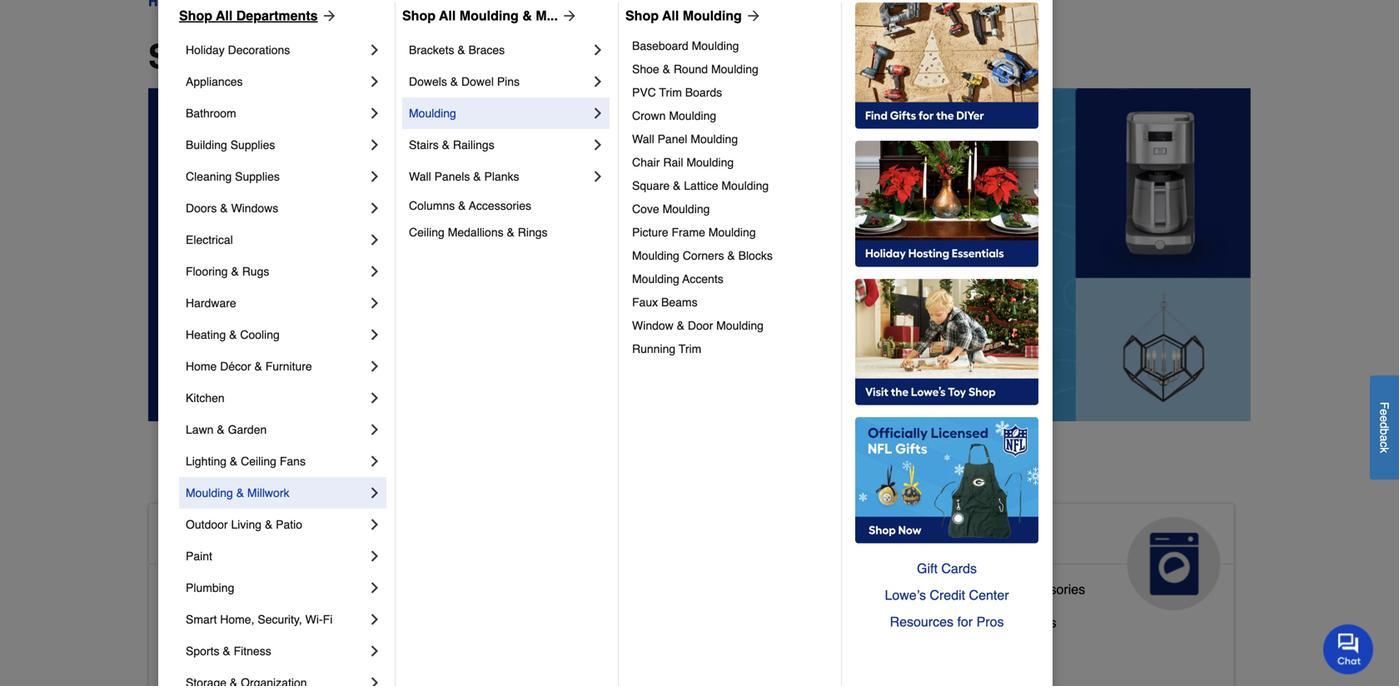 Task type: vqa. For each thing, say whether or not it's contained in the screenshot.
Wall to the top
yes



Task type: describe. For each thing, give the bounding box(es) containing it.
rings
[[518, 226, 548, 239]]

building
[[186, 138, 227, 152]]

chevron right image for stairs & railings
[[590, 137, 606, 153]]

1 vertical spatial ceiling
[[241, 455, 277, 468]]

crown moulding
[[632, 109, 717, 122]]

& left braces
[[458, 43, 465, 57]]

lighting & ceiling fans
[[186, 455, 306, 468]]

entry
[[230, 648, 261, 664]]

visit the lowe's toy shop. image
[[856, 279, 1039, 406]]

chevron right image for lawn & garden
[[367, 422, 383, 438]]

moulding down picture
[[632, 249, 680, 262]]

chevron right image for home décor & furniture
[[367, 358, 383, 375]]

beams
[[661, 296, 698, 309]]

window & door moulding
[[632, 319, 764, 332]]

wi-
[[305, 613, 323, 626]]

find gifts for the diyer. image
[[856, 2, 1039, 129]]

moulding down "baseboard moulding" link
[[711, 62, 759, 76]]

1 vertical spatial pet
[[534, 642, 554, 657]]

living
[[231, 518, 262, 532]]

pins
[[497, 75, 520, 88]]

pet inside "animal & pet care"
[[641, 524, 678, 551]]

home inside home décor & furniture link
[[186, 360, 217, 373]]

heating & cooling link
[[186, 319, 367, 351]]

shoe
[[632, 62, 660, 76]]

cards
[[942, 561, 977, 576]]

accessible for accessible home
[[162, 524, 284, 551]]

fans
[[280, 455, 306, 468]]

chevron right image for moulding
[[590, 105, 606, 122]]

beverage & wine chillers link
[[905, 611, 1057, 645]]

& left planks
[[473, 170, 481, 183]]

& left dowel
[[451, 75, 458, 88]]

gift cards
[[917, 561, 977, 576]]

electrical link
[[186, 224, 367, 256]]

dowels & dowel pins
[[409, 75, 520, 88]]

& down rail
[[673, 179, 681, 192]]

departments for shop all departments
[[291, 37, 495, 76]]

shop all moulding link
[[626, 6, 762, 26]]

flooring & rugs
[[186, 265, 269, 278]]

plumbing link
[[186, 572, 367, 604]]

accessible for accessible bathroom
[[162, 582, 226, 597]]

arrow right image for shop all moulding
[[742, 7, 762, 24]]

pet beds, houses, & furniture link
[[534, 638, 714, 671]]

columns & accessories link
[[409, 192, 606, 219]]

moulding down 'cove moulding' link
[[709, 226, 756, 239]]

arrow right image for shop all moulding & m...
[[558, 7, 578, 24]]

1 vertical spatial appliances link
[[892, 504, 1234, 611]]

1 e from the top
[[1378, 409, 1392, 416]]

decorations
[[228, 43, 290, 57]]

paint link
[[186, 541, 367, 572]]

& right décor
[[254, 360, 262, 373]]

cleaning supplies
[[186, 170, 280, 183]]

moulding inside 'link'
[[669, 109, 717, 122]]

shop all departments link
[[179, 6, 338, 26]]

wall panels & planks
[[409, 170, 519, 183]]

beverage & wine chillers
[[905, 615, 1057, 631]]

crown
[[632, 109, 666, 122]]

chevron right image for building supplies
[[367, 137, 383, 153]]

0 vertical spatial bathroom
[[186, 107, 236, 120]]

lowe's credit center link
[[856, 582, 1039, 609]]

animal
[[534, 524, 611, 551]]

baseboard moulding
[[632, 39, 739, 52]]

frame
[[672, 226, 706, 239]]

parts
[[967, 582, 998, 597]]

shop all moulding & m... link
[[402, 6, 578, 26]]

accessories inside "appliance parts & accessories" link
[[1014, 582, 1086, 597]]

all down shop all departments link
[[240, 37, 282, 76]]

all for shop all moulding & m...
[[439, 8, 456, 23]]

shop all moulding & m...
[[402, 8, 558, 23]]

accessible home
[[162, 524, 356, 551]]

cleaning
[[186, 170, 232, 183]]

livestock
[[534, 609, 589, 624]]

supplies for cleaning supplies
[[235, 170, 280, 183]]

faux beams link
[[632, 291, 830, 314]]

lowe's credit center
[[885, 588, 1009, 603]]

gift
[[917, 561, 938, 576]]

shop for shop all moulding & m...
[[402, 8, 436, 23]]

accents
[[683, 272, 724, 286]]

security,
[[258, 613, 302, 626]]

b
[[1378, 429, 1392, 435]]

care
[[534, 551, 586, 577]]

accessible for accessible bedroom
[[162, 615, 226, 631]]

kitchen
[[186, 392, 225, 405]]

home inside accessible home link
[[291, 524, 356, 551]]

smart
[[186, 613, 217, 626]]

& down 'wall panels & planks'
[[458, 199, 466, 212]]

holiday
[[186, 43, 225, 57]]

faux beams
[[632, 296, 698, 309]]

wall for wall panel moulding
[[632, 132, 655, 146]]

sports & fitness
[[186, 645, 271, 658]]

1 vertical spatial appliances
[[905, 524, 1029, 551]]

a
[[1378, 435, 1392, 442]]

baseboard
[[632, 39, 689, 52]]

chat invite button image
[[1324, 624, 1375, 675]]

resources
[[890, 614, 954, 630]]

square
[[632, 179, 670, 192]]

& inside "link"
[[677, 319, 685, 332]]

chevron right image for paint
[[367, 548, 383, 565]]

moulding link
[[409, 97, 590, 129]]

moulding up "baseboard moulding" link
[[683, 8, 742, 23]]

chevron right image for electrical
[[367, 232, 383, 248]]

home décor & furniture link
[[186, 351, 367, 382]]

chevron right image for bathroom
[[367, 105, 383, 122]]

accessible bathroom link
[[162, 578, 288, 611]]

moulding up lattice
[[687, 156, 734, 169]]

bedroom
[[230, 615, 284, 631]]

moulding & millwork
[[186, 487, 289, 500]]

accessible home image
[[385, 517, 479, 611]]

furniture inside home décor & furniture link
[[266, 360, 312, 373]]

picture frame moulding
[[632, 226, 756, 239]]

dowels & dowel pins link
[[409, 66, 590, 97]]

moulding up outdoor
[[186, 487, 233, 500]]

& inside "link"
[[217, 423, 225, 437]]

enjoy savings year-round. no matter what you're shopping for, find what you need at a great price. image
[[148, 88, 1251, 421]]

shop all departments
[[148, 37, 495, 76]]

d
[[1378, 422, 1392, 429]]

chevron right image for smart home, security, wi-fi
[[367, 611, 383, 628]]

chevron right image for flooring & rugs
[[367, 263, 383, 280]]

gift cards link
[[856, 556, 1039, 582]]

chair rail moulding
[[632, 156, 734, 169]]

columns & accessories
[[409, 199, 532, 212]]

wall panels & planks link
[[409, 161, 590, 192]]

building supplies
[[186, 138, 275, 152]]

holiday decorations link
[[186, 34, 367, 66]]

brackets & braces
[[409, 43, 505, 57]]

rugs
[[242, 265, 269, 278]]

shoe & round moulding link
[[632, 57, 830, 81]]

0 vertical spatial ceiling
[[409, 226, 445, 239]]

departments for shop all departments
[[236, 8, 318, 23]]

c
[[1378, 442, 1392, 447]]

wall for wall panels & planks
[[409, 170, 431, 183]]

corners
[[683, 249, 724, 262]]

chevron right image for wall panels & planks
[[590, 168, 606, 185]]

f e e d b a c k
[[1378, 402, 1392, 453]]

& right doors
[[220, 202, 228, 215]]

cove moulding
[[632, 202, 710, 216]]

moulding down dowels
[[409, 107, 456, 120]]

supplies for building supplies
[[231, 138, 275, 152]]



Task type: locate. For each thing, give the bounding box(es) containing it.
chevron right image for brackets & braces
[[590, 42, 606, 58]]

3 accessible from the top
[[162, 615, 226, 631]]

0 horizontal spatial wall
[[409, 170, 431, 183]]

0 horizontal spatial ceiling
[[241, 455, 277, 468]]

doors
[[186, 202, 217, 215]]

bathroom up building
[[186, 107, 236, 120]]

accessible entry & home
[[162, 648, 313, 664]]

moulding accents link
[[632, 267, 830, 291]]

trim down window & door moulding
[[679, 342, 702, 356]]

bathroom
[[186, 107, 236, 120], [230, 582, 288, 597]]

appliance parts & accessories
[[905, 582, 1086, 597]]

4 accessible from the top
[[162, 648, 226, 664]]

chevron right image for dowels & dowel pins
[[590, 73, 606, 90]]

holiday hosting essentials. image
[[856, 141, 1039, 267]]

0 horizontal spatial arrow right image
[[558, 7, 578, 24]]

2 arrow right image from the left
[[742, 7, 762, 24]]

& left cooling
[[229, 328, 237, 342]]

& left door
[[677, 319, 685, 332]]

all inside 'link'
[[439, 8, 456, 23]]

shop up holiday
[[179, 8, 212, 23]]

supplies up 'windows'
[[235, 170, 280, 183]]

moulding
[[460, 8, 519, 23], [683, 8, 742, 23], [692, 39, 739, 52], [711, 62, 759, 76], [409, 107, 456, 120], [669, 109, 717, 122], [691, 132, 738, 146], [687, 156, 734, 169], [722, 179, 769, 192], [663, 202, 710, 216], [709, 226, 756, 239], [632, 249, 680, 262], [632, 272, 680, 286], [717, 319, 764, 332], [186, 487, 233, 500]]

all
[[216, 8, 233, 23], [439, 8, 456, 23], [662, 8, 679, 23], [240, 37, 282, 76]]

all up holiday decorations in the top left of the page
[[216, 8, 233, 23]]

moulding up wall panel moulding
[[669, 109, 717, 122]]

pros
[[977, 614, 1004, 630]]

1 shop from the left
[[179, 8, 212, 23]]

trim
[[659, 86, 682, 99], [679, 342, 702, 356]]

shop up brackets
[[402, 8, 436, 23]]

sports & fitness link
[[186, 636, 367, 667]]

resources for pros link
[[856, 609, 1039, 636]]

moulding accents
[[632, 272, 724, 286]]

millwork
[[247, 487, 289, 500]]

beds,
[[557, 642, 591, 657]]

lattice
[[684, 179, 719, 192]]

0 vertical spatial appliances
[[186, 75, 243, 88]]

& down picture frame moulding 'link'
[[728, 249, 735, 262]]

chevron right image for plumbing
[[367, 580, 383, 596]]

picture frame moulding link
[[632, 221, 830, 244]]

outdoor
[[186, 518, 228, 532]]

planks
[[484, 170, 519, 183]]

0 horizontal spatial furniture
[[266, 360, 312, 373]]

1 horizontal spatial appliances
[[905, 524, 1029, 551]]

& right animal
[[618, 524, 635, 551]]

all for shop all departments
[[216, 8, 233, 23]]

pet beds, houses, & furniture
[[534, 642, 714, 657]]

& left patio
[[265, 518, 273, 532]]

ceiling down columns on the left top
[[409, 226, 445, 239]]

1 horizontal spatial wall
[[632, 132, 655, 146]]

1 vertical spatial furniture
[[660, 642, 714, 657]]

trim for pvc
[[659, 86, 682, 99]]

arrow right image
[[558, 7, 578, 24], [742, 7, 762, 24]]

f e e d b a c k button
[[1370, 376, 1400, 480]]

paint
[[186, 550, 212, 563]]

arrow right image up brackets & braces link
[[558, 7, 578, 24]]

0 vertical spatial appliances link
[[186, 66, 367, 97]]

pvc trim boards
[[632, 86, 722, 99]]

chevron right image for cleaning supplies
[[367, 168, 383, 185]]

0 vertical spatial pet
[[641, 524, 678, 551]]

trim up crown moulding
[[659, 86, 682, 99]]

& right parts
[[1002, 582, 1011, 597]]

all for shop all moulding
[[662, 8, 679, 23]]

0 horizontal spatial appliances
[[186, 75, 243, 88]]

chevron right image for moulding & millwork
[[367, 485, 383, 502]]

chevron right image for kitchen
[[367, 390, 383, 407]]

2 horizontal spatial shop
[[626, 8, 659, 23]]

animal & pet care link
[[520, 504, 863, 611]]

moulding up shoe & round moulding link at the top of page
[[692, 39, 739, 52]]

& right lighting
[[230, 455, 238, 468]]

shop inside 'link'
[[402, 8, 436, 23]]

all up baseboard
[[662, 8, 679, 23]]

wall up columns on the left top
[[409, 170, 431, 183]]

home inside the accessible entry & home link
[[277, 648, 313, 664]]

0 vertical spatial wall
[[632, 132, 655, 146]]

0 vertical spatial home
[[186, 360, 217, 373]]

accessible bedroom link
[[162, 611, 284, 645]]

supplies for livestock supplies
[[593, 609, 644, 624]]

livestock supplies
[[534, 609, 644, 624]]

moulding & millwork link
[[186, 477, 367, 509]]

furniture right houses,
[[660, 642, 714, 657]]

2 shop from the left
[[402, 8, 436, 23]]

e up b
[[1378, 416, 1392, 422]]

moulding up faux beams
[[632, 272, 680, 286]]

1 accessible from the top
[[162, 524, 284, 551]]

wall up chair
[[632, 132, 655, 146]]

running
[[632, 342, 676, 356]]

e
[[1378, 409, 1392, 416], [1378, 416, 1392, 422]]

patio
[[276, 518, 302, 532]]

1 vertical spatial supplies
[[235, 170, 280, 183]]

railings
[[453, 138, 495, 152]]

shop for shop all departments
[[179, 8, 212, 23]]

moulding up frame
[[663, 202, 710, 216]]

stairs & railings link
[[409, 129, 590, 161]]

accessories inside columns & accessories link
[[469, 199, 532, 212]]

boards
[[685, 86, 722, 99]]

& down accessible bedroom link
[[223, 645, 231, 658]]

credit
[[930, 588, 966, 603]]

furniture inside pet beds, houses, & furniture link
[[660, 642, 714, 657]]

appliances link
[[186, 66, 367, 97], [892, 504, 1234, 611]]

brackets
[[409, 43, 454, 57]]

plumbing
[[186, 581, 234, 595]]

lowe's
[[885, 588, 926, 603]]

picture
[[632, 226, 669, 239]]

& right stairs
[[442, 138, 450, 152]]

appliances link down decorations
[[186, 66, 367, 97]]

home,
[[220, 613, 254, 626]]

1 horizontal spatial arrow right image
[[742, 7, 762, 24]]

appliance parts & accessories link
[[905, 578, 1086, 611]]

arrow right image up "baseboard moulding" link
[[742, 7, 762, 24]]

accessories up chillers
[[1014, 582, 1086, 597]]

0 horizontal spatial shop
[[179, 8, 212, 23]]

door
[[688, 319, 713, 332]]

chevron right image for sports & fitness
[[367, 643, 383, 660]]

& right houses,
[[648, 642, 657, 657]]

shop for shop all moulding
[[626, 8, 659, 23]]

2 vertical spatial home
[[277, 648, 313, 664]]

center
[[969, 588, 1009, 603]]

1 horizontal spatial accessories
[[1014, 582, 1086, 597]]

0 vertical spatial accessories
[[469, 199, 532, 212]]

2 accessible from the top
[[162, 582, 226, 597]]

electrical
[[186, 233, 233, 247]]

bathroom up the smart home, security, wi-fi
[[230, 582, 288, 597]]

1 horizontal spatial appliances link
[[892, 504, 1234, 611]]

supplies
[[231, 138, 275, 152], [235, 170, 280, 183], [593, 609, 644, 624]]

trim for running
[[679, 342, 702, 356]]

3 shop from the left
[[626, 8, 659, 23]]

ceiling up millwork
[[241, 455, 277, 468]]

shop
[[179, 8, 212, 23], [402, 8, 436, 23], [626, 8, 659, 23]]

arrow right image
[[318, 7, 338, 24]]

lawn & garden link
[[186, 414, 367, 446]]

& right lawn
[[217, 423, 225, 437]]

0 vertical spatial supplies
[[231, 138, 275, 152]]

1 vertical spatial wall
[[409, 170, 431, 183]]

lawn
[[186, 423, 214, 437]]

e up d
[[1378, 409, 1392, 416]]

wall panel moulding
[[632, 132, 738, 146]]

1 vertical spatial trim
[[679, 342, 702, 356]]

chevron right image
[[367, 42, 383, 58], [590, 73, 606, 90], [367, 105, 383, 122], [367, 168, 383, 185], [590, 168, 606, 185], [367, 200, 383, 217], [367, 232, 383, 248], [367, 263, 383, 280], [367, 327, 383, 343], [367, 358, 383, 375], [367, 390, 383, 407], [367, 422, 383, 438], [367, 485, 383, 502], [367, 611, 383, 628]]

1 vertical spatial home
[[291, 524, 356, 551]]

furniture down heating & cooling link at the left
[[266, 360, 312, 373]]

running trim
[[632, 342, 702, 356]]

& inside "animal & pet care"
[[618, 524, 635, 551]]

shop all moulding
[[626, 8, 742, 23]]

moulding up running trim link
[[717, 319, 764, 332]]

lighting
[[186, 455, 227, 468]]

1 horizontal spatial pet
[[641, 524, 678, 551]]

running trim link
[[632, 337, 830, 361]]

& right shoe
[[663, 62, 671, 76]]

& right entry
[[265, 648, 274, 664]]

cooling
[[240, 328, 280, 342]]

0 vertical spatial trim
[[659, 86, 682, 99]]

officially licensed n f l gifts. shop now. image
[[856, 417, 1039, 544]]

0 horizontal spatial appliances link
[[186, 66, 367, 97]]

& left pros
[[966, 615, 975, 631]]

supplies up cleaning supplies
[[231, 138, 275, 152]]

square & lattice moulding
[[632, 179, 769, 192]]

1 horizontal spatial furniture
[[660, 642, 714, 657]]

& left rugs
[[231, 265, 239, 278]]

0 horizontal spatial accessories
[[469, 199, 532, 212]]

livestock supplies link
[[534, 605, 644, 638]]

chevron right image for hardware
[[367, 295, 383, 312]]

dowels
[[409, 75, 447, 88]]

moulding up 'cove moulding' link
[[722, 179, 769, 192]]

chevron right image for outdoor living & patio
[[367, 517, 383, 533]]

chevron right image
[[590, 42, 606, 58], [367, 73, 383, 90], [590, 105, 606, 122], [367, 137, 383, 153], [590, 137, 606, 153], [367, 295, 383, 312], [367, 453, 383, 470], [367, 517, 383, 533], [367, 548, 383, 565], [367, 580, 383, 596], [367, 643, 383, 660], [367, 675, 383, 686]]

accessible entry & home link
[[162, 645, 313, 678]]

1 horizontal spatial shop
[[402, 8, 436, 23]]

0 horizontal spatial pet
[[534, 642, 554, 657]]

shop up baseboard
[[626, 8, 659, 23]]

garden
[[228, 423, 267, 437]]

1 arrow right image from the left
[[558, 7, 578, 24]]

chevron right image for lighting & ceiling fans
[[367, 453, 383, 470]]

& left m...
[[523, 8, 532, 23]]

sports
[[186, 645, 219, 658]]

moulding up braces
[[460, 8, 519, 23]]

0 vertical spatial departments
[[236, 8, 318, 23]]

accessible
[[162, 524, 284, 551], [162, 582, 226, 597], [162, 615, 226, 631], [162, 648, 226, 664]]

supplies up houses,
[[593, 609, 644, 624]]

appliances up cards
[[905, 524, 1029, 551]]

arrow right image inside shop all moulding & m... 'link'
[[558, 7, 578, 24]]

departments
[[236, 8, 318, 23], [291, 37, 495, 76]]

1 vertical spatial accessories
[[1014, 582, 1086, 597]]

smart home, security, wi-fi
[[186, 613, 333, 626]]

1 vertical spatial bathroom
[[230, 582, 288, 597]]

accessible for accessible entry & home
[[162, 648, 226, 664]]

0 vertical spatial furniture
[[266, 360, 312, 373]]

appliances image
[[1128, 517, 1221, 611]]

appliances down holiday
[[186, 75, 243, 88]]

square & lattice moulding link
[[632, 174, 830, 197]]

accessories up ceiling medallions & rings link
[[469, 199, 532, 212]]

blocks
[[739, 249, 773, 262]]

chevron right image for holiday decorations
[[367, 42, 383, 58]]

2 vertical spatial supplies
[[593, 609, 644, 624]]

arrow right image inside shop all moulding link
[[742, 7, 762, 24]]

animal & pet care image
[[757, 517, 850, 611]]

shoe & round moulding
[[632, 62, 759, 76]]

baseboard moulding link
[[632, 34, 830, 57]]

chevron right image for doors & windows
[[367, 200, 383, 217]]

& left millwork
[[236, 487, 244, 500]]

1 vertical spatial departments
[[291, 37, 495, 76]]

home
[[186, 360, 217, 373], [291, 524, 356, 551], [277, 648, 313, 664]]

moulding inside "link"
[[717, 319, 764, 332]]

wall panel moulding link
[[632, 127, 830, 151]]

all up brackets & braces
[[439, 8, 456, 23]]

f
[[1378, 402, 1392, 409]]

moulding up chair rail moulding link
[[691, 132, 738, 146]]

1 horizontal spatial ceiling
[[409, 226, 445, 239]]

2 e from the top
[[1378, 416, 1392, 422]]

chevron right image for heating & cooling
[[367, 327, 383, 343]]

& left rings
[[507, 226, 515, 239]]

chevron right image for appliances
[[367, 73, 383, 90]]

appliances link up chillers
[[892, 504, 1234, 611]]

resources for pros
[[890, 614, 1004, 630]]



